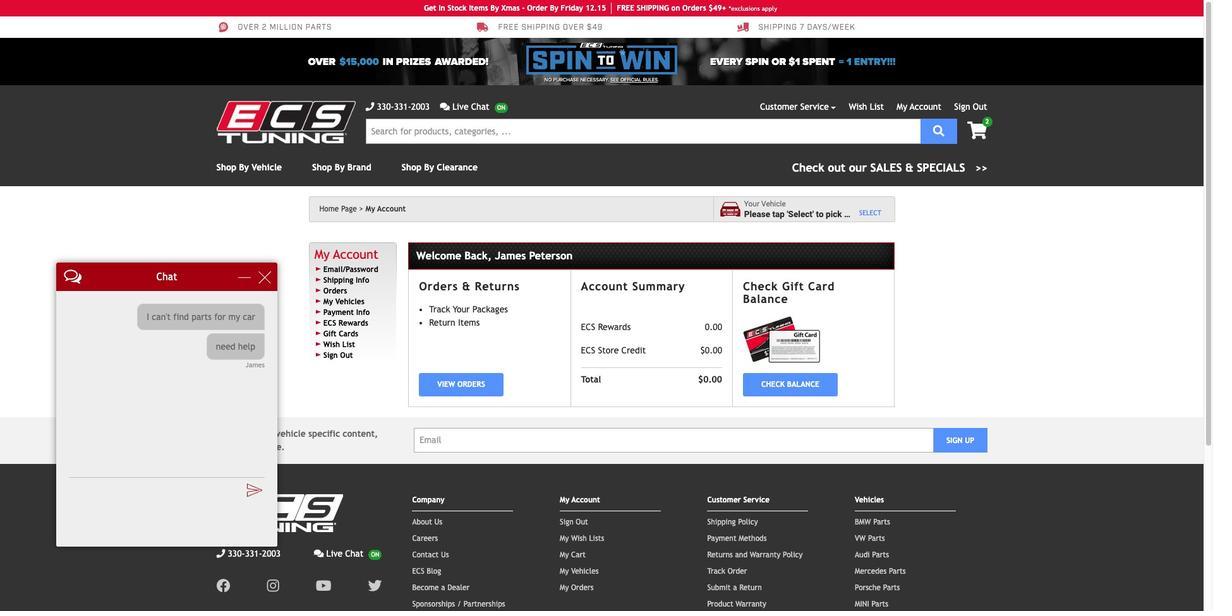 Task type: locate. For each thing, give the bounding box(es) containing it.
product warranty link
[[707, 600, 767, 609]]

0 vertical spatial service
[[801, 102, 829, 112]]

customer service inside the customer service dropdown button
[[760, 102, 829, 112]]

us right contact
[[441, 551, 449, 560]]

gift inside "my account email/password shipping info orders my vehicles payment info ecs rewards gift cards wish list sign out"
[[323, 330, 337, 339]]

live up 'youtube logo'
[[326, 549, 343, 559]]

to inside sign up to get vehicle specific content, sales, and more.
[[249, 429, 258, 439]]

ecs for ecs blog
[[412, 567, 425, 576]]

0 horizontal spatial order
[[527, 4, 548, 13]]

0 vertical spatial live chat link
[[440, 100, 508, 114]]

parts
[[306, 23, 332, 32]]

1 vertical spatial your
[[453, 305, 470, 315]]

330-331-2003 link for live chat link associated with phone icon
[[366, 100, 430, 114]]

sign out link up my wish lists
[[560, 518, 588, 527]]

1 horizontal spatial customer
[[760, 102, 798, 112]]

payment up ecs rewards link on the left
[[323, 308, 354, 317]]

1 horizontal spatial order
[[728, 567, 747, 576]]

2 horizontal spatial a
[[844, 209, 849, 219]]

2 right search image
[[986, 118, 989, 125]]

2 horizontal spatial out
[[973, 102, 987, 112]]

wish list
[[849, 102, 884, 112]]

to left pick
[[816, 209, 824, 219]]

$0.00
[[701, 346, 722, 356], [698, 375, 722, 385]]

0 horizontal spatial &
[[462, 280, 471, 293]]

view orders button
[[419, 373, 504, 397]]

a right pick
[[844, 209, 849, 219]]

check gift card balance
[[743, 280, 835, 306]]

a right 'submit'
[[733, 584, 737, 593]]

payment info link
[[323, 308, 370, 317]]

out up 2 link at the top of page
[[973, 102, 987, 112]]

330- right phone icon
[[377, 102, 394, 112]]

330-331-2003 right phone icon
[[377, 102, 430, 112]]

returns and warranty policy
[[707, 551, 803, 560]]

live chat link up 'youtube logo'
[[314, 548, 382, 561]]

customer up 'shipping policy' link
[[707, 496, 741, 505]]

and right sales,
[[242, 442, 257, 452]]

become
[[412, 584, 439, 593]]

0 vertical spatial customer
[[760, 102, 798, 112]]

check inside button
[[762, 381, 785, 389]]

list inside "my account email/password shipping info orders my vehicles payment info ecs rewards gift cards wish list sign out"
[[342, 341, 355, 349]]

track inside track your packages return items
[[429, 305, 450, 315]]

a for customer service
[[733, 584, 737, 593]]

live chat link
[[440, 100, 508, 114], [314, 548, 382, 561]]

330-331-2003 right phone image in the bottom of the page
[[228, 549, 281, 559]]

clearance
[[437, 162, 478, 173]]

shipping
[[759, 23, 798, 32], [323, 276, 353, 285], [707, 518, 736, 527]]

to left "get"
[[249, 429, 258, 439]]

1 horizontal spatial to
[[816, 209, 824, 219]]

comments image
[[440, 102, 450, 111], [314, 550, 324, 558]]

specific
[[308, 429, 340, 439]]

chat
[[471, 102, 490, 112], [345, 549, 364, 559]]

methods
[[739, 534, 767, 543]]

vehicle right pick
[[851, 209, 879, 219]]

to
[[816, 209, 824, 219], [249, 429, 258, 439]]

1 vertical spatial track
[[707, 567, 726, 576]]

bmw parts
[[855, 518, 890, 527]]

0.00
[[705, 322, 722, 332]]

official
[[621, 77, 642, 83]]

$49+
[[709, 4, 727, 13]]

2 vertical spatial wish
[[571, 534, 587, 543]]

track down orders & returns
[[429, 305, 450, 315]]

live chat link up the clearance at top
[[440, 100, 508, 114]]

-
[[522, 4, 525, 13]]

returns up 'packages'
[[475, 280, 520, 293]]

0 horizontal spatial 331-
[[245, 549, 262, 559]]

up inside sign up to get vehicle specific content, sales, and more.
[[236, 429, 246, 439]]

0 vertical spatial policy
[[738, 518, 758, 527]]

shipping 7 days/week link
[[737, 21, 856, 33]]

parts up mercedes parts
[[872, 551, 889, 560]]

service
[[801, 102, 829, 112], [744, 496, 770, 505]]

1 horizontal spatial &
[[906, 161, 914, 174]]

1 horizontal spatial vehicle
[[762, 200, 786, 209]]

info down the email/password link
[[356, 276, 369, 285]]

331- for 330-331-2003 link related to live chat link associated with phone icon
[[394, 102, 411, 112]]

0 horizontal spatial wish
[[323, 341, 340, 349]]

check
[[743, 280, 778, 293], [762, 381, 785, 389]]

0 horizontal spatial list
[[342, 341, 355, 349]]

Search text field
[[366, 119, 921, 144]]

out up my wish lists
[[576, 518, 588, 527]]

track up 'submit'
[[707, 567, 726, 576]]

wish up cart
[[571, 534, 587, 543]]

wish down 1
[[849, 102, 867, 112]]

1 vertical spatial customer service
[[707, 496, 770, 505]]

sales & specials
[[871, 161, 966, 174]]

1 horizontal spatial wish
[[571, 534, 587, 543]]

1 horizontal spatial 331-
[[394, 102, 411, 112]]

phone image
[[216, 550, 225, 558]]

vehicles up bmw parts
[[855, 496, 884, 505]]

0 vertical spatial list
[[870, 102, 884, 112]]

1 horizontal spatial returns
[[707, 551, 733, 560]]

0 vertical spatial my vehicles link
[[323, 298, 365, 306]]

lists
[[589, 534, 604, 543]]

shipping policy link
[[707, 518, 758, 527]]

1 vertical spatial vehicle
[[762, 200, 786, 209]]

balance inside check gift card balance
[[743, 293, 789, 306]]

2 left million
[[262, 23, 267, 32]]

live
[[452, 102, 469, 112], [326, 549, 343, 559]]

shop
[[216, 162, 236, 173], [312, 162, 332, 173], [402, 162, 422, 173]]

0 vertical spatial return
[[429, 318, 455, 328]]

your down orders & returns
[[453, 305, 470, 315]]

contact
[[412, 551, 439, 560]]

parts down mercedes parts link
[[883, 584, 900, 593]]

payment inside "my account email/password shipping info orders my vehicles payment info ecs rewards gift cards wish list sign out"
[[323, 308, 354, 317]]

customer down or
[[760, 102, 798, 112]]

1 horizontal spatial track
[[707, 567, 726, 576]]

ecs up gift cards link
[[323, 319, 336, 328]]

chat for live chat link related to phone image in the bottom of the page
[[345, 549, 364, 559]]

1 horizontal spatial service
[[801, 102, 829, 112]]

vehicles inside "my account email/password shipping info orders my vehicles payment info ecs rewards gift cards wish list sign out"
[[335, 298, 365, 306]]

customer service up 'shipping policy' link
[[707, 496, 770, 505]]

wish down gift cards link
[[323, 341, 340, 349]]

every
[[710, 55, 743, 68]]

items right stock
[[469, 4, 488, 13]]

ecs tuning image
[[216, 101, 355, 143], [216, 495, 343, 533]]

sign inside sign up to get vehicle specific content, sales, and more.
[[216, 429, 233, 439]]

0 horizontal spatial vehicle
[[276, 429, 306, 439]]

330-331-2003 link down in
[[366, 100, 430, 114]]

0 horizontal spatial vehicles
[[335, 298, 365, 306]]

items
[[469, 4, 488, 13], [458, 318, 480, 328]]

bmw parts link
[[855, 518, 890, 527]]

330-331-2003 link
[[366, 100, 430, 114], [216, 548, 281, 561]]

mini
[[855, 600, 870, 609]]

& up track your packages return items
[[462, 280, 471, 293]]

1 vertical spatial 330-331-2003 link
[[216, 548, 281, 561]]

my down my vehicles
[[560, 584, 569, 593]]

vehicles
[[335, 298, 365, 306], [855, 496, 884, 505], [571, 567, 599, 576]]

2 shop from the left
[[312, 162, 332, 173]]

330- right phone image in the bottom of the page
[[228, 549, 245, 559]]

cards
[[339, 330, 358, 339]]

shop for shop by brand
[[312, 162, 332, 173]]

1 vertical spatial shipping
[[323, 276, 353, 285]]

returns
[[475, 280, 520, 293], [707, 551, 733, 560]]

0 vertical spatial to
[[816, 209, 824, 219]]

0 horizontal spatial track
[[429, 305, 450, 315]]

parts for mini parts
[[872, 600, 889, 609]]

your up please
[[744, 200, 760, 209]]

my left cart
[[560, 551, 569, 560]]

&
[[906, 161, 914, 174], [462, 280, 471, 293]]

1
[[847, 55, 852, 68]]

1 horizontal spatial vehicle
[[851, 209, 879, 219]]

orders right view
[[458, 381, 485, 389]]

shipping up the orders link in the top of the page
[[323, 276, 353, 285]]

parts for porsche parts
[[883, 584, 900, 593]]

warranty down submit a return
[[736, 600, 767, 609]]

my account right page
[[366, 205, 406, 214]]

$49
[[587, 23, 603, 32]]

1 vertical spatial live chat
[[326, 549, 364, 559]]

1 vertical spatial chat
[[345, 549, 364, 559]]

1 horizontal spatial shop
[[312, 162, 332, 173]]

spin
[[746, 55, 769, 68]]

2
[[262, 23, 267, 32], [986, 118, 989, 125]]

your inside track your packages return items
[[453, 305, 470, 315]]

track order
[[707, 567, 747, 576]]

0 vertical spatial wish list link
[[849, 102, 884, 112]]

service up 'shipping policy' link
[[744, 496, 770, 505]]

and
[[242, 442, 257, 452], [735, 551, 748, 560]]

list down entry!!!
[[870, 102, 884, 112]]

my up my cart link
[[560, 534, 569, 543]]

1 shop from the left
[[216, 162, 236, 173]]

2003 up instagram logo
[[262, 549, 281, 559]]

2 vertical spatial my account
[[560, 496, 600, 505]]

1 ecs tuning image from the top
[[216, 101, 355, 143]]

1 vertical spatial vehicle
[[276, 429, 306, 439]]

my account up my wish lists
[[560, 496, 600, 505]]

shop by brand link
[[312, 162, 371, 173]]

my account link up search image
[[897, 102, 942, 112]]

orders link
[[323, 287, 347, 296]]

& right sales
[[906, 161, 914, 174]]

shop by brand
[[312, 162, 371, 173]]

0 horizontal spatial live
[[326, 549, 343, 559]]

2 horizontal spatial sign out link
[[954, 102, 987, 112]]

1 horizontal spatial your
[[744, 200, 760, 209]]

sign out up my wish lists
[[560, 518, 588, 527]]

0 vertical spatial vehicle
[[851, 209, 879, 219]]

return up product warranty
[[740, 584, 762, 593]]

about
[[412, 518, 432, 527]]

*exclusions
[[729, 5, 760, 12]]

product warranty
[[707, 600, 767, 609]]

parts for audi parts
[[872, 551, 889, 560]]

0 vertical spatial 2003
[[411, 102, 430, 112]]

warranty down the 'methods'
[[750, 551, 781, 560]]

0 horizontal spatial customer
[[707, 496, 741, 505]]

over down parts on the top left
[[308, 55, 336, 68]]

free shipping over $49 link
[[477, 21, 603, 33]]

list down cards on the left
[[342, 341, 355, 349]]

my vehicles link up payment info link
[[323, 298, 365, 306]]

ecs rewards link
[[323, 319, 368, 328]]

my orders link
[[560, 584, 594, 593]]

2003 down prizes in the left of the page
[[411, 102, 430, 112]]

customer service down $1 in the top of the page
[[760, 102, 829, 112]]

rewards up the ecs store credit
[[598, 322, 631, 332]]

to inside your vehicle please tap 'select' to pick a vehicle
[[816, 209, 824, 219]]

a inside your vehicle please tap 'select' to pick a vehicle
[[844, 209, 849, 219]]

us right the about
[[435, 518, 443, 527]]

1 vertical spatial return
[[740, 584, 762, 593]]

track for track your packages return items
[[429, 305, 450, 315]]

0 vertical spatial 330-331-2003
[[377, 102, 430, 112]]

vehicle
[[851, 209, 879, 219], [276, 429, 306, 439]]

customer inside dropdown button
[[760, 102, 798, 112]]

0 vertical spatial track
[[429, 305, 450, 315]]

my down the orders link in the top of the page
[[323, 298, 333, 306]]

shop for shop by vehicle
[[216, 162, 236, 173]]

0 horizontal spatial rewards
[[339, 319, 368, 328]]

& for orders
[[462, 280, 471, 293]]

rewards
[[339, 319, 368, 328], [598, 322, 631, 332]]

vehicle
[[252, 162, 282, 173], [762, 200, 786, 209]]

parts right bmw at right
[[873, 518, 890, 527]]

account right page
[[377, 205, 406, 214]]

parts right vw
[[868, 534, 885, 543]]

0 horizontal spatial 330-331-2003
[[228, 549, 281, 559]]

payment down shipping policy
[[707, 534, 737, 543]]

orders down my vehicles
[[571, 584, 594, 593]]

sign out up 2 link at the top of page
[[954, 102, 987, 112]]

live chat up the clearance at top
[[452, 102, 490, 112]]

shipping down the 'apply'
[[759, 23, 798, 32]]

1 horizontal spatial shipping
[[707, 518, 736, 527]]

$1
[[789, 55, 800, 68]]

0 vertical spatial comments image
[[440, 102, 450, 111]]

info
[[356, 276, 369, 285], [356, 308, 370, 317]]

my vehicles link for my cart link
[[560, 567, 599, 576]]

my orders
[[560, 584, 594, 593]]

0 vertical spatial balance
[[743, 293, 789, 306]]

live for live chat link associated with phone icon
[[452, 102, 469, 112]]

days/week
[[807, 23, 856, 32]]

or
[[772, 55, 786, 68]]

comments image for live chat link related to phone image in the bottom of the page
[[314, 550, 324, 558]]

check inside check gift card balance
[[743, 280, 778, 293]]

facebook logo image
[[216, 579, 230, 593]]

by
[[491, 4, 499, 13], [550, 4, 559, 13], [239, 162, 249, 173], [335, 162, 345, 173], [424, 162, 434, 173]]

pick
[[826, 209, 842, 219]]

0 vertical spatial payment
[[323, 308, 354, 317]]

return down orders & returns
[[429, 318, 455, 328]]

my vehicles link down cart
[[560, 567, 599, 576]]

0 horizontal spatial a
[[441, 584, 445, 593]]

2 vertical spatial out
[[576, 518, 588, 527]]

over left million
[[238, 23, 260, 32]]

0 horizontal spatial payment
[[323, 308, 354, 317]]

shop by clearance link
[[402, 162, 478, 173]]

info up ecs rewards link on the left
[[356, 308, 370, 317]]

1 vertical spatial comments image
[[314, 550, 324, 558]]

a left dealer
[[441, 584, 445, 593]]

warranty
[[750, 551, 781, 560], [736, 600, 767, 609]]

out down cards on the left
[[340, 351, 353, 360]]

0 vertical spatial shipping
[[759, 23, 798, 32]]

comments image up 'youtube logo'
[[314, 550, 324, 558]]

order right -
[[527, 4, 548, 13]]

us
[[435, 518, 443, 527], [441, 551, 449, 560]]

0 horizontal spatial gift
[[323, 330, 337, 339]]

comments image up shop by clearance link
[[440, 102, 450, 111]]

live chat for live chat link associated with phone icon
[[452, 102, 490, 112]]

vehicle up more. at bottom left
[[276, 429, 306, 439]]

1 vertical spatial 331-
[[245, 549, 262, 559]]

audi
[[855, 551, 870, 560]]

1 vertical spatial out
[[340, 351, 353, 360]]

0 horizontal spatial 2
[[262, 23, 267, 32]]

1 vertical spatial service
[[744, 496, 770, 505]]

my account up search image
[[897, 102, 942, 112]]

vehicle inside your vehicle please tap 'select' to pick a vehicle
[[762, 200, 786, 209]]

parts down porsche parts
[[872, 600, 889, 609]]

up inside button
[[965, 436, 975, 445]]

up for sign up
[[965, 436, 975, 445]]

by for shop by brand
[[335, 162, 345, 173]]

my account link up the email/password link
[[315, 247, 378, 262]]

2003 for live chat link related to phone image in the bottom of the page
[[262, 549, 281, 559]]

2003 for live chat link associated with phone icon
[[411, 102, 430, 112]]

1 horizontal spatial live chat
[[452, 102, 490, 112]]

parts up porsche parts link
[[889, 567, 906, 576]]

and inside sign up to get vehicle specific content, sales, and more.
[[242, 442, 257, 452]]

sponsorships / partnerships link
[[412, 600, 505, 609]]

gift left the card at the top of the page
[[782, 280, 804, 293]]

live chat up 'youtube logo'
[[326, 549, 364, 559]]

1 vertical spatial us
[[441, 551, 449, 560]]

get
[[424, 4, 436, 13]]

0 vertical spatial order
[[527, 4, 548, 13]]

0 horizontal spatial 2003
[[262, 549, 281, 559]]

your
[[744, 200, 760, 209], [453, 305, 470, 315]]

0 vertical spatial live
[[452, 102, 469, 112]]

ecs up the ecs store credit
[[581, 322, 595, 332]]

3 shop from the left
[[402, 162, 422, 173]]

1 horizontal spatial up
[[965, 436, 975, 445]]

shipping for shipping 7 days/week
[[759, 23, 798, 32]]

1 horizontal spatial vehicles
[[571, 567, 599, 576]]

your vehicle please tap 'select' to pick a vehicle
[[744, 200, 879, 219]]

1 horizontal spatial sign out link
[[560, 518, 588, 527]]

by for shop by vehicle
[[239, 162, 249, 173]]

partnerships
[[464, 600, 505, 609]]

330- for phone image in the bottom of the page
[[228, 549, 245, 559]]

us for about us
[[435, 518, 443, 527]]

mercedes parts
[[855, 567, 906, 576]]

1 horizontal spatial wish list link
[[849, 102, 884, 112]]

order up submit a return link at the right bottom of page
[[728, 567, 747, 576]]

up for sign up to get vehicle specific content, sales, and more.
[[236, 429, 246, 439]]

sign out link down gift cards link
[[323, 351, 353, 360]]

out inside "my account email/password shipping info orders my vehicles payment info ecs rewards gift cards wish list sign out"
[[340, 351, 353, 360]]

& for sales
[[906, 161, 914, 174]]

1 horizontal spatial a
[[733, 584, 737, 593]]

out
[[973, 102, 987, 112], [340, 351, 353, 360], [576, 518, 588, 527]]

0 horizontal spatial wish list link
[[323, 341, 355, 349]]

ecs left store
[[581, 346, 595, 356]]

0 horizontal spatial chat
[[345, 549, 364, 559]]

1 vertical spatial list
[[342, 341, 355, 349]]

vehicle inside your vehicle please tap 'select' to pick a vehicle
[[851, 209, 879, 219]]

1 vertical spatial my account link
[[315, 247, 378, 262]]

1 vertical spatial warranty
[[736, 600, 767, 609]]

0 horizontal spatial 330-
[[228, 549, 245, 559]]

vehicles up payment info link
[[335, 298, 365, 306]]

by for shop by clearance
[[424, 162, 434, 173]]

balance
[[743, 293, 789, 306], [787, 381, 820, 389]]

330-331-2003
[[377, 102, 430, 112], [228, 549, 281, 559]]

content,
[[343, 429, 378, 439]]

vehicles down cart
[[571, 567, 599, 576]]

over 2 million parts link
[[216, 21, 332, 33]]

0 horizontal spatial up
[[236, 429, 246, 439]]

1 horizontal spatial and
[[735, 551, 748, 560]]

twitter logo image
[[368, 579, 382, 593]]

and down payment methods at the bottom right of page
[[735, 551, 748, 560]]

0 horizontal spatial my account link
[[315, 247, 378, 262]]



Task type: vqa. For each thing, say whether or not it's contained in the screenshot.
Does
no



Task type: describe. For each thing, give the bounding box(es) containing it.
shop by vehicle
[[216, 162, 282, 173]]

0 vertical spatial warranty
[[750, 551, 781, 560]]

check for check balance
[[762, 381, 785, 389]]

shopping cart image
[[968, 122, 987, 140]]

2 vertical spatial sign out link
[[560, 518, 588, 527]]

chat for live chat link associated with phone icon
[[471, 102, 490, 112]]

check balance link
[[743, 373, 838, 397]]

ecs inside "my account email/password shipping info orders my vehicles payment info ecs rewards gift cards wish list sign out"
[[323, 319, 336, 328]]

sales
[[871, 161, 902, 174]]

ecs rewards
[[581, 322, 631, 332]]

orders down welcome
[[419, 280, 458, 293]]

careers
[[412, 534, 438, 543]]

shop by vehicle link
[[216, 162, 282, 173]]

view
[[437, 381, 455, 389]]

items inside track your packages return items
[[458, 318, 480, 328]]

my vehicles link for the orders link in the top of the page
[[323, 298, 365, 306]]

330- for phone icon
[[377, 102, 394, 112]]

my right wish list
[[897, 102, 908, 112]]

a for company
[[441, 584, 445, 593]]

us for contact us
[[441, 551, 449, 560]]

balance inside check balance button
[[787, 381, 820, 389]]

parts for vw parts
[[868, 534, 885, 543]]

about us
[[412, 518, 443, 527]]

over for over $15,000 in prizes
[[308, 55, 336, 68]]

xmas
[[501, 4, 520, 13]]

my up my wish lists
[[560, 496, 570, 505]]

parts for mercedes parts
[[889, 567, 906, 576]]

account summary
[[581, 280, 685, 293]]

get in stock items by xmas - order by friday 12.15
[[424, 4, 606, 13]]

packages
[[473, 305, 508, 315]]

page
[[341, 205, 357, 214]]

gift cards link
[[323, 330, 358, 339]]

careers link
[[412, 534, 438, 543]]

prizes
[[396, 55, 431, 68]]

1 vertical spatial returns
[[707, 551, 733, 560]]

free ship ping on orders $49+ *exclusions apply
[[617, 4, 777, 13]]

no purchase necessary. see official rules .
[[545, 77, 659, 83]]

see
[[611, 77, 619, 83]]

returns and warranty policy link
[[707, 551, 803, 560]]

1 vertical spatial and
[[735, 551, 748, 560]]

1 vertical spatial info
[[356, 308, 370, 317]]

2 horizontal spatial wish
[[849, 102, 867, 112]]

bmw
[[855, 518, 871, 527]]

shipping inside "my account email/password shipping info orders my vehicles payment info ecs rewards gift cards wish list sign out"
[[323, 276, 353, 285]]

instagram logo image
[[267, 579, 279, 593]]

submit a return
[[707, 584, 762, 593]]

1 horizontal spatial out
[[576, 518, 588, 527]]

account inside "my account email/password shipping info orders my vehicles payment info ecs rewards gift cards wish list sign out"
[[333, 247, 378, 262]]

gift inside check gift card balance
[[782, 280, 804, 293]]

1 vertical spatial order
[[728, 567, 747, 576]]

submit a return link
[[707, 584, 762, 593]]

330-331-2003 for phone image in the bottom of the page
[[228, 549, 281, 559]]

0 vertical spatial sign out link
[[954, 102, 987, 112]]

apply
[[762, 5, 777, 12]]

search image
[[933, 125, 945, 136]]

phone image
[[366, 102, 374, 111]]

live for live chat link related to phone image in the bottom of the page
[[326, 549, 343, 559]]

shop for shop by clearance
[[402, 162, 422, 173]]

dealer
[[448, 584, 470, 593]]

audi parts
[[855, 551, 889, 560]]

sign up
[[947, 436, 975, 445]]

track order link
[[707, 567, 747, 576]]

email/password
[[323, 265, 378, 274]]

orders right on
[[683, 4, 706, 13]]

0 vertical spatial out
[[973, 102, 987, 112]]

become a dealer link
[[412, 584, 470, 593]]

cart
[[571, 551, 586, 560]]

1 horizontal spatial rewards
[[598, 322, 631, 332]]

purchase
[[553, 77, 579, 83]]

stock
[[448, 4, 467, 13]]

7
[[800, 23, 805, 32]]

vehicle inside sign up to get vehicle specific content, sales, and more.
[[276, 429, 306, 439]]

0 horizontal spatial vehicle
[[252, 162, 282, 173]]

over
[[563, 23, 585, 32]]

2 horizontal spatial my account
[[897, 102, 942, 112]]

sign inside button
[[947, 436, 963, 445]]

ecs store credit
[[581, 346, 646, 356]]

sign inside "my account email/password shipping info orders my vehicles payment info ecs rewards gift cards wish list sign out"
[[323, 351, 338, 360]]

account up ecs rewards
[[581, 280, 628, 293]]

orders inside "my account email/password shipping info orders my vehicles payment info ecs rewards gift cards wish list sign out"
[[323, 287, 347, 296]]

0 horizontal spatial returns
[[475, 280, 520, 293]]

shipping for shipping policy
[[707, 518, 736, 527]]

rewards inside "my account email/password shipping info orders my vehicles payment info ecs rewards gift cards wish list sign out"
[[339, 319, 368, 328]]

Email email field
[[414, 429, 934, 453]]

tap
[[773, 209, 785, 219]]

welcome back, james peterson
[[416, 249, 573, 262]]

comments image for live chat link associated with phone icon
[[440, 102, 450, 111]]

live chat link for phone icon
[[440, 100, 508, 114]]

330-331-2003 link for live chat link related to phone image in the bottom of the page
[[216, 548, 281, 561]]

friday
[[561, 4, 583, 13]]

your inside your vehicle please tap 'select' to pick a vehicle
[[744, 200, 760, 209]]

wish inside "my account email/password shipping info orders my vehicles payment info ecs rewards gift cards wish list sign out"
[[323, 341, 340, 349]]

1 vertical spatial customer
[[707, 496, 741, 505]]

check balance
[[762, 381, 820, 389]]

service inside the customer service dropdown button
[[801, 102, 829, 112]]

parts for bmw parts
[[873, 518, 890, 527]]

$15,000
[[339, 55, 379, 68]]

porsche
[[855, 584, 881, 593]]

youtube logo image
[[316, 579, 331, 593]]

my up the email/password link
[[315, 247, 330, 262]]

sign up to get vehicle specific content, sales, and more.
[[216, 429, 378, 452]]

ecs for ecs store credit
[[581, 346, 595, 356]]

330-331-2003 for phone icon
[[377, 102, 430, 112]]

account up search image
[[910, 102, 942, 112]]

sales,
[[216, 442, 240, 452]]

email/password link
[[323, 265, 378, 274]]

every spin or $1 spent = 1 entry!!!
[[710, 55, 896, 68]]

my vehicles
[[560, 567, 599, 576]]

0 horizontal spatial policy
[[738, 518, 758, 527]]

0 horizontal spatial sign out
[[560, 518, 588, 527]]

back,
[[465, 249, 492, 262]]

home page link
[[319, 205, 363, 214]]

.
[[658, 77, 659, 83]]

2 horizontal spatial vehicles
[[855, 496, 884, 505]]

ship
[[637, 4, 653, 13]]

please
[[744, 209, 770, 219]]

331- for 330-331-2003 link related to live chat link related to phone image in the bottom of the page
[[245, 549, 262, 559]]

entry!!!
[[854, 55, 896, 68]]

orders inside button
[[458, 381, 485, 389]]

live chat link for phone image in the bottom of the page
[[314, 548, 382, 561]]

total
[[581, 375, 601, 385]]

orders & returns
[[419, 280, 520, 293]]

my right page
[[366, 205, 375, 214]]

contact us link
[[412, 551, 449, 560]]

1 vertical spatial my account
[[366, 205, 406, 214]]

1 horizontal spatial payment
[[707, 534, 737, 543]]

no
[[545, 77, 552, 83]]

2 ecs tuning image from the top
[[216, 495, 343, 533]]

1 horizontal spatial list
[[870, 102, 884, 112]]

track for track order
[[707, 567, 726, 576]]

1 horizontal spatial 2
[[986, 118, 989, 125]]

check for check gift card balance
[[743, 280, 778, 293]]

1 horizontal spatial policy
[[783, 551, 803, 560]]

over 2 million parts
[[238, 23, 332, 32]]

over for over 2 million parts
[[238, 23, 260, 32]]

live chat for live chat link related to phone image in the bottom of the page
[[326, 549, 364, 559]]

12.15
[[586, 4, 606, 13]]

specials
[[917, 161, 966, 174]]

account up my wish lists
[[572, 496, 600, 505]]

0 vertical spatial $0.00
[[701, 346, 722, 356]]

ecs tuning 'spin to win' contest logo image
[[527, 43, 677, 75]]

return inside track your packages return items
[[429, 318, 455, 328]]

0 vertical spatial info
[[356, 276, 369, 285]]

vw
[[855, 534, 866, 543]]

home
[[319, 205, 339, 214]]

my account email/password shipping info orders my vehicles payment info ecs rewards gift cards wish list sign out
[[315, 247, 378, 360]]

sponsorships / partnerships
[[412, 600, 505, 609]]

'select'
[[787, 209, 814, 219]]

0 vertical spatial items
[[469, 4, 488, 13]]

vw parts
[[855, 534, 885, 543]]

1 vertical spatial $0.00
[[698, 375, 722, 385]]

james
[[495, 249, 526, 262]]

/
[[457, 600, 461, 609]]

summary
[[632, 280, 685, 293]]

million
[[270, 23, 303, 32]]

ecs for ecs rewards
[[581, 322, 595, 332]]

peterson
[[529, 249, 573, 262]]

free shipping over $49
[[498, 23, 603, 32]]

welcome
[[416, 249, 462, 262]]

spent
[[803, 55, 835, 68]]

view orders link
[[419, 373, 504, 397]]

customer service button
[[760, 100, 836, 114]]

1 horizontal spatial sign out
[[954, 102, 987, 112]]

my down my cart link
[[560, 567, 569, 576]]

0 vertical spatial my account link
[[897, 102, 942, 112]]

free
[[617, 4, 635, 13]]

select link
[[859, 209, 882, 218]]

1 horizontal spatial my account
[[560, 496, 600, 505]]

card
[[808, 280, 835, 293]]

1 vertical spatial sign out link
[[323, 351, 353, 360]]

necessary.
[[580, 77, 609, 83]]



